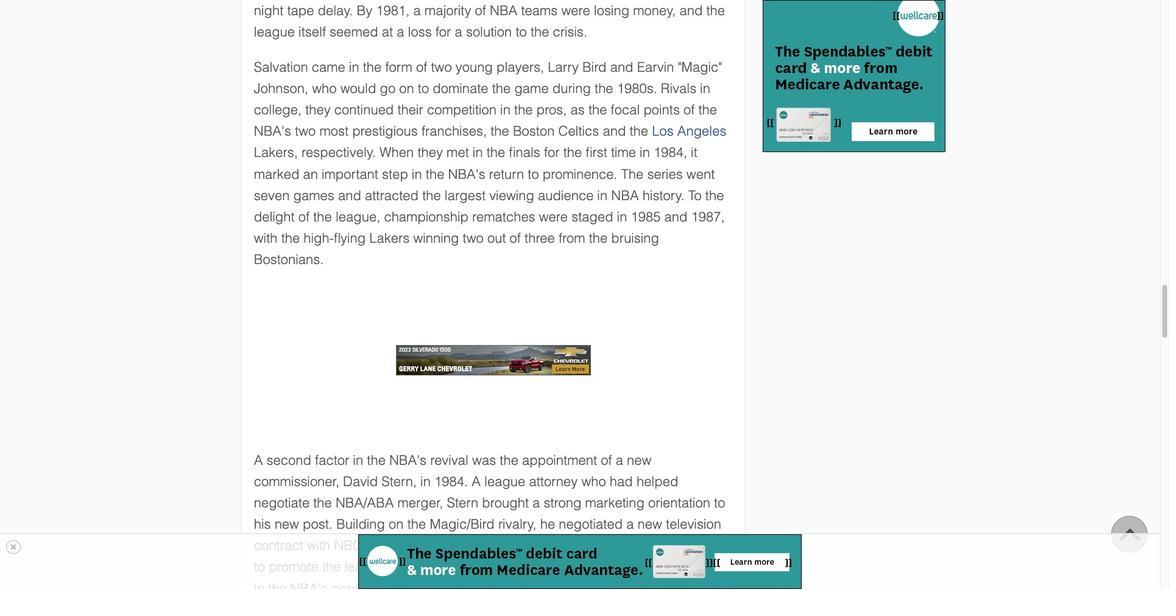 Task type: locate. For each thing, give the bounding box(es) containing it.
in right time
[[640, 145, 650, 161]]

were
[[539, 210, 568, 225]]

who down came
[[312, 81, 337, 96]]

the up return
[[487, 145, 505, 161]]

two left out
[[463, 231, 484, 246]]

finals
[[509, 145, 540, 161]]

the
[[363, 60, 382, 75], [492, 81, 511, 96], [595, 81, 614, 96], [514, 102, 533, 118], [589, 102, 607, 118], [699, 102, 717, 118], [491, 124, 509, 139], [630, 124, 649, 139], [487, 145, 505, 161], [564, 145, 582, 161], [426, 167, 445, 182], [422, 188, 441, 203], [706, 188, 724, 203], [313, 210, 332, 225], [281, 231, 300, 246], [589, 231, 608, 246], [367, 453, 386, 468], [500, 453, 519, 468], [313, 496, 332, 511], [408, 517, 426, 533], [412, 539, 431, 554], [652, 539, 671, 554], [322, 560, 341, 576], [268, 582, 287, 590], [454, 582, 473, 590]]

the up 'would'
[[363, 60, 382, 75]]

and down history.
[[665, 210, 688, 225]]

in
[[349, 60, 359, 75], [700, 81, 711, 96], [500, 102, 511, 118], [473, 145, 483, 161], [640, 145, 650, 161], [412, 167, 422, 182], [597, 188, 608, 203], [617, 210, 627, 225], [353, 453, 363, 468], [421, 475, 431, 490], [254, 582, 264, 590]]

with inside 'lakers, respectively. when they met in the finals for the first time in 1984, it marked an important step in the nba's return to prominence. the series went seven games and attracted the largest viewing audience in nba history. to the delight of the league, championship rematches were staged in 1985 and 1987, with the high-flying lakers winning two out of three from the bruising bostonians.'
[[254, 231, 278, 246]]

to up their
[[418, 81, 429, 96]]

a up 'had' at the right of the page
[[616, 453, 623, 468]]

popularity
[[332, 582, 391, 590]]

1 vertical spatial who
[[582, 475, 606, 490]]

angeles
[[678, 124, 727, 139]]

2 vertical spatial two
[[463, 231, 484, 246]]

flying
[[334, 231, 366, 246]]

the up post.
[[313, 496, 332, 511]]

of up los angeles link at top right
[[684, 102, 695, 118]]

2 horizontal spatial with
[[538, 539, 562, 554]]

promote
[[269, 560, 319, 576]]

was up the league
[[472, 453, 496, 468]]

competition
[[427, 102, 497, 118]]

attorney
[[529, 475, 578, 490]]

television
[[666, 517, 722, 533]]

of right out
[[510, 231, 521, 246]]

johnson,
[[254, 81, 308, 96]]

to right 'prior'
[[397, 539, 409, 554]]

continued
[[335, 102, 394, 118]]

"magic"
[[678, 60, 723, 75]]

championship
[[384, 210, 469, 225]]

0 vertical spatial the
[[621, 167, 644, 182]]

1 horizontal spatial they
[[418, 145, 443, 161]]

to down finals
[[528, 167, 539, 182]]

with down delight
[[254, 231, 278, 246]]

largest
[[445, 188, 486, 203]]

a left strong
[[533, 496, 540, 511]]

0 vertical spatial who
[[312, 81, 337, 96]]

brought
[[482, 496, 529, 511]]

form
[[385, 60, 413, 75]]

a down marketing
[[627, 517, 634, 533]]

in down nba
[[617, 210, 627, 225]]

a right 1984.
[[472, 475, 481, 490]]

respectively.
[[302, 145, 376, 161]]

the down season,
[[496, 560, 519, 576]]

during
[[553, 81, 591, 96]]

in right met
[[473, 145, 483, 161]]

and up time
[[603, 124, 626, 139]]

1984,
[[654, 145, 688, 161]]

was up brightest on the bottom of page
[[559, 560, 583, 576]]

two
[[431, 60, 452, 75], [295, 124, 316, 139], [463, 231, 484, 246]]

0 horizontal spatial was
[[472, 453, 496, 468]]

with down post.
[[307, 539, 331, 554]]

winning
[[414, 231, 459, 246]]

nba's inside 'lakers, respectively. when they met in the finals for the first time in 1984, it marked an important step in the nba's return to prominence. the series went seven games and attracted the largest viewing audience in nba history. to the delight of the league, championship rematches were staged in 1985 and 1987, with the high-flying lakers winning two out of three from the bruising bostonians.'
[[448, 167, 486, 182]]

the right by in the bottom left of the page
[[454, 582, 473, 590]]

with down 'he'
[[538, 539, 562, 554]]

1 vertical spatial they
[[418, 145, 443, 161]]

lakers, respectively. when they met in the finals for the first time in 1984, it marked an important step in the nba's return to prominence. the series went seven games and attracted the largest viewing audience in nba history. to the delight of the league, championship rematches were staged in 1985 and 1987, with the high-flying lakers winning two out of three from the bruising bostonians.
[[254, 145, 725, 268]]

the
[[621, 167, 644, 182], [496, 560, 519, 576]]

of up michael
[[648, 560, 659, 576]]

who
[[312, 81, 337, 96], [582, 475, 606, 490]]

the right for
[[564, 145, 582, 161]]

as
[[571, 102, 585, 118]]

second
[[267, 453, 311, 468]]

in down contract
[[254, 582, 264, 590]]

a left the second
[[254, 453, 263, 468]]

new
[[627, 453, 652, 468], [275, 517, 299, 533], [638, 517, 662, 533]]

nba's up stern, at the left of the page
[[389, 453, 427, 468]]

factor
[[315, 453, 349, 468]]

to down contract
[[254, 560, 265, 576]]

from
[[559, 231, 585, 246]]

0 vertical spatial they
[[305, 102, 331, 118]]

nba's up lakers,
[[254, 124, 291, 139]]

in down '"magic"'
[[700, 81, 711, 96]]

strong
[[544, 496, 582, 511]]

to inside 'lakers, respectively. when they met in the finals for the first time in 1984, it marked an important step in the nba's return to prominence. the series went seven games and attracted the largest viewing audience in nba history. to the delight of the league, championship rematches were staged in 1985 and 1987, with the high-flying lakers winning two out of three from the bruising bostonians.'
[[528, 167, 539, 182]]

the right step
[[426, 167, 445, 182]]

salvation
[[254, 60, 308, 75]]

step
[[382, 167, 408, 182]]

an
[[303, 167, 318, 182]]

0 horizontal spatial they
[[305, 102, 331, 118]]

two up dominate
[[431, 60, 452, 75]]

the up championship
[[422, 188, 441, 203]]

the inside 'lakers, respectively. when they met in the finals for the first time in 1984, it marked an important step in the nba's return to prominence. the series went seven games and attracted the largest viewing audience in nba history. to the delight of the league, championship rematches were staged in 1985 and 1987, with the high-flying lakers winning two out of three from the bruising bostonians.'
[[621, 167, 644, 182]]

a
[[254, 453, 263, 468], [472, 475, 481, 490]]

the down merger, on the left bottom
[[408, 517, 426, 533]]

1 horizontal spatial a
[[472, 475, 481, 490]]

salvation came in the form of two young players, larry bird and earvin "magic" johnson, who would go on to dominate the game during the 1980s. rivals in college, they continued their competition in the pros, as the focal points of the nba's two most prestigious franchises, the boston celtics and the
[[254, 60, 723, 139]]

0 horizontal spatial a
[[254, 453, 263, 468]]

the right as
[[589, 102, 607, 118]]

0 horizontal spatial with
[[254, 231, 278, 246]]

their
[[398, 102, 423, 118]]

1 horizontal spatial was
[[559, 560, 583, 576]]

1 vertical spatial advertisement region
[[396, 345, 591, 376]]

time
[[611, 145, 636, 161]]

nba's down promote
[[291, 582, 328, 590]]

in up david
[[353, 453, 363, 468]]

they inside salvation came in the form of two young players, larry bird and earvin "magic" johnson, who would go on to dominate the game during the 1980s. rivals in college, they continued their competition in the pros, as the focal points of the nba's two most prestigious franchises, the boston celtics and the
[[305, 102, 331, 118]]

bostonians.
[[254, 253, 324, 268]]

1 vertical spatial on
[[389, 517, 404, 533]]

pros,
[[537, 102, 567, 118]]

with
[[254, 231, 278, 246], [307, 539, 331, 554], [538, 539, 562, 554]]

in right competition
[[500, 102, 511, 118]]

league,
[[336, 210, 380, 225]]

the down staged
[[589, 231, 608, 246]]

1 horizontal spatial two
[[431, 60, 452, 75]]

the down promote
[[268, 582, 287, 590]]

1 horizontal spatial the
[[621, 167, 644, 182]]

nba's inside salvation came in the form of two young players, larry bird and earvin "magic" johnson, who would go on to dominate the game during the 1980s. rivals in college, they continued their competition in the pros, as the focal points of the nba's two most prestigious franchises, the boston celtics and the
[[254, 124, 291, 139]]

0 vertical spatial on
[[399, 81, 414, 96]]

who left 'had' at the right of the page
[[582, 475, 606, 490]]

who inside a second factor in the nba's revival was the appointment of a new commissioner, david stern, in 1984. a league attorney who had helped negotiate the nba/aba merger, stern brought a strong marketing orientation to his new post. building on the magic/bird rivalry, he negotiated a new television contract with nbc prior to the 1990-91 season, with instructions to the network to promote the league's emerging stars. the result was a decade of expansion in the nba's popularity fueled by the rise of its brightest star, michael jor
[[582, 475, 606, 490]]

they left met
[[418, 145, 443, 161]]

it
[[691, 145, 698, 161]]

stern,
[[382, 475, 417, 490]]

they up most at the left top
[[305, 102, 331, 118]]

would
[[340, 81, 376, 96]]

0 vertical spatial two
[[431, 60, 452, 75]]

they
[[305, 102, 331, 118], [418, 145, 443, 161]]

game
[[515, 81, 549, 96]]

nba's up largest
[[448, 167, 486, 182]]

2 horizontal spatial two
[[463, 231, 484, 246]]

on inside a second factor in the nba's revival was the appointment of a new commissioner, david stern, in 1984. a league attorney who had helped negotiate the nba/aba merger, stern brought a strong marketing orientation to his new post. building on the magic/bird rivalry, he negotiated a new television contract with nbc prior to the 1990-91 season, with instructions to the network to promote the league's emerging stars. the result was a decade of expansion in the nba's popularity fueled by the rise of its brightest star, michael jor
[[389, 517, 404, 533]]

negotiate
[[254, 496, 310, 511]]

college,
[[254, 102, 302, 118]]

two left most at the left top
[[295, 124, 316, 139]]

the up the high-
[[313, 210, 332, 225]]

of left its
[[502, 582, 513, 590]]

who inside salvation came in the form of two young players, larry bird and earvin "magic" johnson, who would go on to dominate the game during the 1980s. rivals in college, they continued their competition in the pros, as the focal points of the nba's two most prestigious franchises, the boston celtics and the
[[312, 81, 337, 96]]

1 vertical spatial a
[[472, 475, 481, 490]]

0 horizontal spatial the
[[496, 560, 519, 576]]

rematches
[[472, 210, 536, 225]]

0 vertical spatial advertisement region
[[763, 0, 946, 152]]

0 horizontal spatial who
[[312, 81, 337, 96]]

david
[[343, 475, 378, 490]]

advertisement region
[[763, 0, 946, 152], [396, 345, 591, 376], [358, 535, 802, 590]]

games
[[294, 188, 335, 203]]

bruising
[[612, 231, 659, 246]]

young
[[456, 60, 493, 75]]

and up '1980s.' on the top right
[[610, 60, 634, 75]]

the up the league
[[500, 453, 519, 468]]

1 horizontal spatial who
[[582, 475, 606, 490]]

to up decade
[[637, 539, 649, 554]]

they inside 'lakers, respectively. when they met in the finals for the first time in 1984, it marked an important step in the nba's return to prominence. the series went seven games and attracted the largest viewing audience in nba history. to the delight of the league, championship rematches were staged in 1985 and 1987, with the high-flying lakers winning two out of three from the bruising bostonians.'
[[418, 145, 443, 161]]

lakers,
[[254, 145, 298, 161]]

nba's
[[254, 124, 291, 139], [448, 167, 486, 182], [389, 453, 427, 468], [291, 582, 328, 590]]

brightest
[[533, 582, 586, 590]]

×
[[10, 541, 17, 555]]

1985
[[631, 210, 661, 225]]

in up merger, on the left bottom
[[421, 475, 431, 490]]

new down orientation
[[638, 517, 662, 533]]

staged
[[572, 210, 614, 225]]

a
[[616, 453, 623, 468], [533, 496, 540, 511], [627, 517, 634, 533], [586, 560, 594, 576]]

on right go
[[399, 81, 414, 96]]

of down games
[[298, 210, 310, 225]]

his
[[254, 517, 271, 533]]

the up nba
[[621, 167, 644, 182]]

on up 'prior'
[[389, 517, 404, 533]]

met
[[447, 145, 469, 161]]

on
[[399, 81, 414, 96], [389, 517, 404, 533]]

to inside salvation came in the form of two young players, larry bird and earvin "magic" johnson, who would go on to dominate the game during the 1980s. rivals in college, they continued their competition in the pros, as the focal points of the nba's two most prestigious franchises, the boston celtics and the
[[418, 81, 429, 96]]

0 horizontal spatial two
[[295, 124, 316, 139]]

the down bird
[[595, 81, 614, 96]]

los angeles link
[[652, 124, 727, 139]]

in left nba
[[597, 188, 608, 203]]

1 vertical spatial the
[[496, 560, 519, 576]]



Task type: vqa. For each thing, say whether or not it's contained in the screenshot.
dominated
no



Task type: describe. For each thing, give the bounding box(es) containing it.
to
[[689, 188, 702, 203]]

its
[[516, 582, 530, 590]]

most
[[320, 124, 349, 139]]

a second factor in the nba's revival was the appointment of a new commissioner, david stern, in 1984. a league attorney who had helped negotiate the nba/aba merger, stern brought a strong marketing orientation to his new post. building on the magic/bird rivalry, he negotiated a new television contract with nbc prior to the 1990-91 season, with instructions to the network to promote the league's emerging stars. the result was a decade of expansion in the nba's popularity fueled by the rise of its brightest star, michael jor
[[254, 453, 726, 590]]

merger,
[[398, 496, 443, 511]]

series
[[648, 167, 683, 182]]

boston
[[513, 124, 555, 139]]

marked
[[254, 167, 299, 182]]

new up 'had' at the right of the page
[[627, 453, 652, 468]]

1 vertical spatial was
[[559, 560, 583, 576]]

2 vertical spatial advertisement region
[[358, 535, 802, 590]]

the down game
[[514, 102, 533, 118]]

viewing
[[490, 188, 534, 203]]

star,
[[590, 582, 615, 590]]

helped
[[637, 475, 679, 490]]

history.
[[643, 188, 685, 203]]

bird
[[583, 60, 607, 75]]

go
[[380, 81, 396, 96]]

emerging
[[399, 560, 456, 576]]

stars.
[[460, 560, 493, 576]]

network
[[675, 539, 722, 554]]

league
[[485, 475, 526, 490]]

had
[[610, 475, 633, 490]]

two inside 'lakers, respectively. when they met in the finals for the first time in 1984, it marked an important step in the nba's return to prominence. the series went seven games and attracted the largest viewing audience in nba history. to the delight of the league, championship rematches were staged in 1985 and 1987, with the high-flying lakers winning two out of three from the bruising bostonians.'
[[463, 231, 484, 246]]

negotiated
[[559, 517, 623, 533]]

attracted
[[365, 188, 419, 203]]

the right the 'to'
[[706, 188, 724, 203]]

the up finals
[[491, 124, 509, 139]]

1 vertical spatial two
[[295, 124, 316, 139]]

the up bostonians.
[[281, 231, 300, 246]]

los
[[652, 124, 674, 139]]

nba/aba
[[336, 496, 394, 511]]

celtics
[[559, 124, 599, 139]]

audience
[[538, 188, 594, 203]]

three
[[525, 231, 555, 246]]

stern
[[447, 496, 479, 511]]

seven
[[254, 188, 290, 203]]

franchises,
[[422, 124, 487, 139]]

91
[[469, 539, 484, 554]]

prominence.
[[543, 167, 618, 182]]

high-
[[304, 231, 334, 246]]

0 vertical spatial a
[[254, 453, 263, 468]]

michael
[[618, 582, 665, 590]]

the down players,
[[492, 81, 511, 96]]

decade
[[598, 560, 644, 576]]

the down "nbc"
[[322, 560, 341, 576]]

1990-
[[435, 539, 469, 554]]

out
[[488, 231, 506, 246]]

dominate
[[433, 81, 489, 96]]

post.
[[303, 517, 333, 533]]

in right step
[[412, 167, 422, 182]]

commissioner,
[[254, 475, 339, 490]]

prior
[[366, 539, 394, 554]]

important
[[322, 167, 378, 182]]

los angeles
[[652, 124, 727, 139]]

when
[[380, 145, 414, 161]]

0 vertical spatial was
[[472, 453, 496, 468]]

the up angeles
[[699, 102, 717, 118]]

revival
[[430, 453, 469, 468]]

fueled
[[395, 582, 432, 590]]

in up 'would'
[[349, 60, 359, 75]]

points
[[644, 102, 680, 118]]

a up star,
[[586, 560, 594, 576]]

expansion
[[662, 560, 724, 576]]

appointment
[[522, 453, 597, 468]]

nbc
[[334, 539, 363, 554]]

for
[[544, 145, 560, 161]]

prestigious
[[352, 124, 418, 139]]

by
[[436, 582, 451, 590]]

1 horizontal spatial with
[[307, 539, 331, 554]]

return
[[489, 167, 524, 182]]

marketing
[[585, 496, 645, 511]]

building
[[336, 517, 385, 533]]

players,
[[497, 60, 544, 75]]

the left network
[[652, 539, 671, 554]]

earvin
[[637, 60, 674, 75]]

the left los
[[630, 124, 649, 139]]

rise
[[477, 582, 498, 590]]

lakers
[[370, 231, 410, 246]]

1987,
[[692, 210, 725, 225]]

on inside salvation came in the form of two young players, larry bird and earvin "magic" johnson, who would go on to dominate the game during the 1980s. rivals in college, they continued their competition in the pros, as the focal points of the nba's two most prestigious franchises, the boston celtics and the
[[399, 81, 414, 96]]

the inside a second factor in the nba's revival was the appointment of a new commissioner, david stern, in 1984. a league attorney who had helped negotiate the nba/aba merger, stern brought a strong marketing orientation to his new post. building on the magic/bird rivalry, he negotiated a new television contract with nbc prior to the 1990-91 season, with instructions to the network to promote the league's emerging stars. the result was a decade of expansion in the nba's popularity fueled by the rise of its brightest star, michael jor
[[496, 560, 519, 576]]

the up emerging
[[412, 539, 431, 554]]

to up "television"
[[714, 496, 726, 511]]

rivals
[[661, 81, 697, 96]]

result
[[523, 560, 555, 576]]

new down the negotiate
[[275, 517, 299, 533]]

1980s.
[[617, 81, 657, 96]]

season,
[[488, 539, 535, 554]]

nba
[[612, 188, 639, 203]]

of right form
[[416, 60, 427, 75]]

orientation
[[649, 496, 711, 511]]

first
[[586, 145, 608, 161]]

of up 'had' at the right of the page
[[601, 453, 612, 468]]

1984.
[[435, 475, 468, 490]]

and down important
[[338, 188, 361, 203]]

focal
[[611, 102, 640, 118]]

the up david
[[367, 453, 386, 468]]



